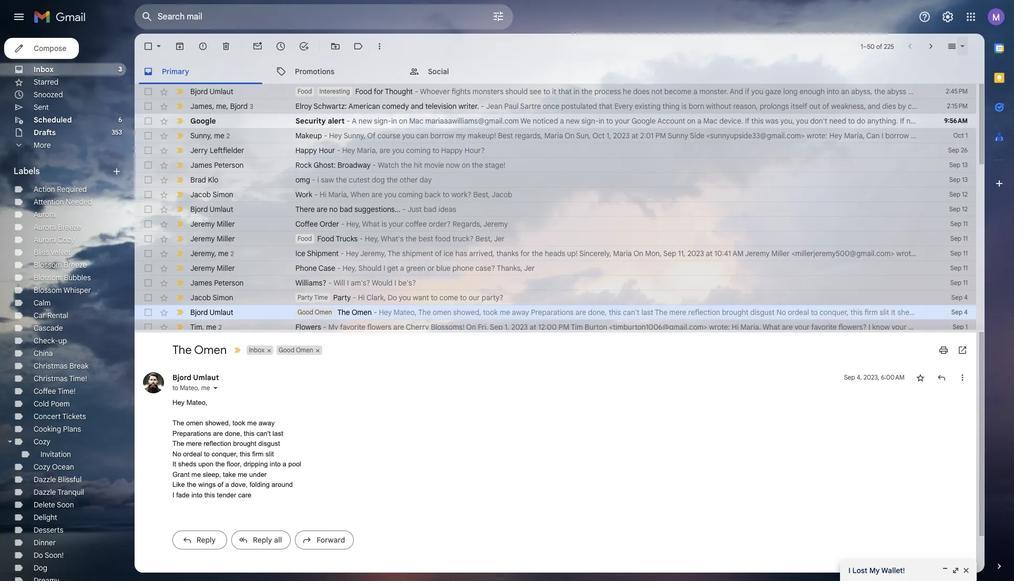 Task type: vqa. For each thing, say whether or not it's contained in the screenshot.


Task type: describe. For each thing, give the bounding box(es) containing it.
oct 1
[[954, 131, 968, 139]]

bjord up leftfielder
[[230, 101, 248, 111]]

jeremy miller for coffee order
[[190, 219, 235, 229]]

i left lost
[[849, 566, 851, 575]]

2023 right "11,"
[[688, 249, 704, 258]]

1 row from the top
[[135, 84, 985, 99]]

dog
[[372, 175, 385, 185]]

the up <timburton1006@gmail.com>
[[655, 308, 668, 317]]

the up sleep,
[[215, 460, 225, 468]]

- right hour
[[337, 146, 340, 155]]

dies
[[882, 101, 896, 111]]

ordeal inside the omen showed, took me away preparations are done, this can't last the mere reflection brought disgust no ordeal to conquer, this firm slit it sheds upon the floor, dripping into a pool grant me sleep, take me under like the wings of a dove, folding around i fade into this tender care
[[183, 450, 202, 458]]

1 horizontal spatial and
[[868, 101, 881, 111]]

minimize image
[[941, 566, 950, 575]]

you down the dog
[[384, 190, 396, 199]]

done, inside the omen showed, took me away preparations are done, this can't last the mere reflection brought disgust no ordeal to conquer, this firm slit it sheds upon the floor, dripping into a pool grant me sleep, take me under like the wings of a dove, folding around i fade into this tender care
[[225, 429, 242, 437]]

show details image
[[212, 385, 218, 391]]

1 horizontal spatial that
[[599, 101, 613, 111]]

good omen the omen - hey mateo, the omen showed, took me away preparations are done, this can't last the mere reflection brought disgust no ordeal to conquer, this firm slit it sheds upon the floor, dripping into a
[[298, 308, 1014, 317]]

you up oct 1
[[954, 116, 966, 126]]

0 horizontal spatial mateo,
[[187, 399, 207, 407]]

the right has
[[950, 249, 961, 258]]

11 for williams? - will i am's? would i be's?
[[963, 279, 968, 287]]

aurora for 'aurora' link at left
[[34, 210, 56, 219]]

take
[[223, 470, 236, 478]]

cozy ocean link
[[34, 462, 74, 472]]

the down tim , me 2
[[172, 343, 192, 357]]

0 vertical spatial what
[[362, 219, 380, 229]]

2023 right 3,
[[985, 101, 1002, 111]]

my for wallet!
[[870, 566, 880, 575]]

food up shipment
[[317, 234, 334, 243]]

at right 3,
[[1004, 101, 1010, 111]]

i right can
[[882, 131, 884, 140]]

row containing james
[[135, 99, 1014, 114]]

sep 13 for rock ghost: broadway - watch the hit movie now on the stage!
[[950, 161, 968, 169]]

0 horizontal spatial on
[[399, 116, 407, 126]]

bjord umlaut up to mateo , me
[[172, 373, 219, 382]]

labels image
[[353, 41, 364, 52]]

sep 13 for omg - i saw the cutest dog the other day
[[950, 176, 968, 184]]

13 for rock ghost: broadway - watch the hit movie now on the stage!
[[962, 161, 968, 169]]

mateo
[[180, 384, 198, 392]]

phone case - hey, should i get a green or blue phone case? thanks, jer
[[296, 263, 535, 273]]

2 for sunny
[[227, 132, 230, 140]]

2 jeremy miller from the top
[[190, 234, 235, 243]]

food
[[435, 234, 451, 243]]

flowers - my favorite flowers are cherry blossoms! on fri, sep 1, 2023 at 12:00 pm tim burton <timburton1006@gmail.com> wrote: hi maria, what are your favorite flowers? i know your wedding is next year and
[[296, 322, 992, 332]]

aurora cozy
[[34, 235, 74, 245]]

would
[[372, 278, 393, 288]]

- right "thought"
[[415, 87, 418, 96]]

action required
[[34, 185, 87, 194]]

2 horizontal spatial sunny
[[993, 131, 1014, 140]]

row containing jeremy
[[135, 246, 1002, 261]]

regards,
[[453, 219, 482, 229]]

the down hour?
[[472, 160, 483, 170]]

dog
[[34, 563, 47, 573]]

coffee order - hey, what is your coffee order? regards, jeremy
[[296, 219, 508, 229]]

whisper
[[63, 286, 91, 295]]

sun,
[[576, 131, 591, 140]]

1 vertical spatial jer
[[524, 263, 535, 273]]

advanced search options image
[[488, 6, 509, 27]]

do soon!
[[34, 551, 64, 560]]

0 horizontal spatial that
[[558, 87, 572, 96]]

hey down the trucks
[[346, 249, 359, 258]]

your down the not, on the top right of page
[[911, 131, 926, 140]]

0 vertical spatial wrote:
[[807, 131, 828, 140]]

0 vertical spatial maria
[[544, 131, 563, 140]]

older image
[[926, 41, 936, 52]]

0 vertical spatial sincerely,
[[960, 131, 992, 140]]

1 horizontal spatial party
[[333, 293, 351, 302]]

1 for wedding
[[966, 323, 968, 331]]

bjord for sep 4
[[190, 308, 208, 317]]

hey down need
[[830, 131, 842, 140]]

- down clark,
[[374, 308, 377, 317]]

umlaut for 2:45 pm
[[210, 87, 233, 96]]

labels
[[14, 166, 40, 177]]

leftfielder
[[210, 146, 244, 155]]

food for thought - whoever fights monsters should see to it that in the process he does not become a monster. and if you gaze long enough into an abyss, the abyss will gaze back into you.
[[355, 87, 985, 96]]

0 vertical spatial away
[[512, 308, 529, 317]]

1 if from the left
[[745, 116, 750, 126]]

you up rock ghost: broadway - watch the hit movie now on the stage!
[[392, 146, 404, 155]]

sep 11 for ice shipment - hey jeremy, the shipment of ice has arrived, thanks for the heads up! sincerely, maria on mon, sep 11, 2023 at 10:41 am jeremy miller <millerjeremy500@gmail.com> wrote: hey, has the shipment of
[[951, 249, 968, 257]]

the left best
[[406, 234, 417, 243]]

elroy schwartz: american comedy and television writer. - jean paul sartre once postulated that every existing thing is born without reason, prolongs itself out of weakness, and dies by chance. on tue, oct 3, 2023 at 4
[[296, 101, 1014, 111]]

2 for jeremy
[[231, 250, 234, 257]]

the left heads
[[532, 249, 543, 258]]

desserts link
[[34, 525, 63, 535]]

away inside the omen showed, took me away preparations are done, this can't last the mere reflection brought disgust no ordeal to conquer, this firm slit it sheds upon the floor, dripping into a pool grant me sleep, take me under like the wings of a dove, folding around i fade into this tender care
[[259, 419, 275, 427]]

hey, up the trucks
[[346, 219, 361, 229]]

soon!
[[45, 551, 64, 560]]

- right work
[[314, 190, 318, 199]]

there are no bad suggestions... - just bad ideas
[[296, 205, 456, 214]]

account
[[658, 116, 685, 126]]

1 horizontal spatial on
[[462, 160, 470, 170]]

11 for coffee order - hey, what is your coffee order? regards, jeremy
[[963, 220, 968, 228]]

0 horizontal spatial sunny
[[190, 131, 210, 140]]

- left i
[[312, 175, 316, 185]]

last inside the omen showed, took me away preparations are done, this can't last the mere reflection brought disgust no ordeal to conquer, this firm slit it sheds upon the floor, dripping into a pool grant me sleep, take me under like the wings of a dove, folding around i fade into this tender care
[[273, 429, 283, 437]]

up!
[[567, 249, 578, 258]]

mon,
[[645, 249, 662, 258]]

calm link
[[34, 298, 51, 308]]

2 horizontal spatial hi
[[732, 322, 739, 332]]

0 vertical spatial firm
[[865, 308, 878, 317]]

2 new from the left
[[566, 116, 580, 126]]

3 inside james , me , bjord 3
[[250, 102, 253, 110]]

inbox for inbox button
[[249, 346, 265, 354]]

12 for work - hi maria, when are you coming back to work? best, jacob
[[962, 190, 968, 198]]

work
[[296, 190, 313, 199]]

the down want
[[418, 308, 431, 317]]

hey up broadway
[[342, 146, 355, 155]]

conquer, inside the omen showed, took me away preparations are done, this can't last the mere reflection brought disgust no ordeal to conquer, this firm slit it sheds upon the floor, dripping into a pool grant me sleep, take me under like the wings of a dove, folding around i fade into this tender care
[[212, 450, 238, 458]]

- left jean
[[481, 101, 484, 111]]

wedding
[[909, 322, 937, 332]]

at left 12:00
[[530, 322, 537, 332]]

- right case
[[337, 263, 341, 273]]

6 row from the top
[[135, 158, 976, 172]]

inbox link
[[34, 65, 54, 74]]

the right the dog
[[387, 175, 398, 185]]

2 sign- from the left
[[582, 116, 599, 126]]

to inside the omen showed, took me away preparations are done, this can't last the mere reflection brought disgust no ordeal to conquer, this firm slit it sheds upon the floor, dripping into a pool grant me sleep, take me under like the wings of a dove, folding around i fade into this tender care
[[204, 450, 210, 458]]

sep inside "sep 4, 2023, 6:00 am" cell
[[844, 373, 855, 381]]

1 horizontal spatial dripping
[[970, 308, 998, 317]]

breeze for blossom breeze
[[64, 260, 87, 270]]

tab list right 'year'
[[985, 34, 1014, 543]]

cascade link
[[34, 323, 63, 333]]

2 11 from the top
[[963, 235, 968, 242]]

the up get
[[388, 249, 400, 258]]

2 vertical spatial is
[[939, 322, 944, 332]]

hey down alert
[[329, 131, 342, 140]]

- left watch
[[373, 160, 376, 170]]

the left abyss
[[874, 87, 886, 96]]

i left the be's?
[[395, 278, 396, 288]]

firm inside the omen showed, took me away preparations are done, this can't last the mere reflection brought disgust no ordeal to conquer, this firm slit it sheds upon the floor, dripping into a pool grant me sleep, take me under like the wings of a dove, folding around i fade into this tender care
[[252, 450, 264, 458]]

a
[[352, 116, 357, 126]]

- right flowers
[[323, 322, 327, 332]]

do inside the omen main content
[[388, 293, 397, 302]]

blossom for blossom bubbles
[[34, 273, 62, 282]]

disgust inside row
[[750, 308, 775, 317]]

0 horizontal spatial jer
[[494, 234, 505, 243]]

thanks,
[[497, 263, 523, 273]]

reflection inside the omen showed, took me away preparations are done, this can't last the mere reflection brought disgust no ordeal to conquer, this firm slit it sheds upon the floor, dripping into a pool grant me sleep, take me under like the wings of a dove, folding around i fade into this tender care
[[204, 440, 231, 448]]

0 vertical spatial cozy
[[58, 235, 74, 245]]

0 horizontal spatial for
[[374, 87, 383, 96]]

- left just
[[402, 205, 406, 214]]

1 horizontal spatial done,
[[588, 308, 607, 317]]

social tab
[[401, 59, 533, 84]]

do inside labels navigation
[[34, 551, 43, 560]]

you right if
[[752, 87, 764, 96]]

sent link
[[34, 103, 49, 112]]

2 borrow from the left
[[886, 131, 909, 140]]

the up next on the right of page
[[938, 308, 950, 317]]

party time party - hi clark, do you want to come to our party?
[[298, 293, 504, 302]]

1 vertical spatial best,
[[476, 234, 493, 243]]

do soon! link
[[34, 551, 64, 560]]

jacob for sep 4
[[190, 293, 211, 302]]

at left 10:41 at the right of page
[[706, 249, 713, 258]]

television
[[425, 101, 457, 111]]

snoozed
[[34, 90, 63, 99]]

you,
[[781, 116, 795, 126]]

row containing google
[[135, 114, 991, 128]]

row containing tim
[[135, 320, 992, 334]]

, for jeremy
[[214, 248, 216, 258]]

omen down clark,
[[352, 308, 372, 317]]

coffee time!
[[34, 386, 76, 396]]

stage!
[[485, 160, 506, 170]]

2 sep 11 from the top
[[951, 235, 968, 242]]

close image
[[962, 566, 971, 575]]

hour?
[[465, 146, 485, 155]]

sep 12 for there are no bad suggestions... - just bad ideas
[[950, 205, 968, 213]]

sep 11 for coffee order - hey, what is your coffee order? regards, jeremy
[[951, 220, 968, 228]]

bjord up mateo
[[172, 373, 191, 382]]

omen for good omen
[[296, 346, 313, 354]]

next
[[946, 322, 961, 332]]

6
[[118, 116, 122, 124]]

process
[[595, 87, 621, 96]]

dripping inside the omen showed, took me away preparations are done, this can't last the mere reflection brought disgust no ordeal to conquer, this firm slit it sheds upon the floor, dripping into a pool grant me sleep, take me under like the wings of a dove, folding around i fade into this tender care
[[244, 460, 268, 468]]

come
[[440, 293, 458, 302]]

whoever
[[420, 87, 450, 96]]

0 horizontal spatial sincerely,
[[579, 249, 611, 258]]

more image
[[374, 41, 385, 52]]

- down the trucks
[[341, 249, 344, 258]]

gmail image
[[34, 6, 91, 27]]

has
[[456, 249, 467, 258]]

2 horizontal spatial and
[[979, 322, 992, 332]]

2 vertical spatial wrote:
[[709, 322, 730, 332]]

- left a
[[347, 116, 350, 126]]

tab list inside the omen main content
[[135, 59, 985, 84]]

you left can
[[402, 131, 414, 140]]

phone
[[453, 263, 474, 273]]

labels navigation
[[0, 34, 135, 581]]

you down the be's?
[[399, 293, 411, 302]]

my
[[456, 131, 466, 140]]

cold poem link
[[34, 399, 70, 409]]

2 if from the left
[[900, 116, 905, 126]]

your down every
[[615, 116, 630, 126]]

jacob simon for sep 4
[[190, 293, 233, 302]]

sartre
[[520, 101, 541, 111]]

floor, inside the omen showed, took me away preparations are done, this can't last the mere reflection brought disgust no ordeal to conquer, this firm slit it sheds upon the floor, dripping into a pool grant me sleep, take me under like the wings of a dove, folding around i fade into this tender care
[[227, 460, 242, 468]]

regards,
[[515, 131, 543, 140]]

hey up flowers
[[379, 308, 392, 317]]

umlaut for sep 4
[[210, 308, 233, 317]]

1 vertical spatial pm
[[559, 322, 569, 332]]

dove,
[[231, 481, 248, 489]]

omen for good omen the omen - hey mateo, the omen showed, took me away preparations are done, this can't last the mere reflection brought disgust no ordeal to conquer, this firm slit it sheds upon the floor, dripping into a
[[315, 308, 332, 316]]

0 horizontal spatial tim
[[190, 322, 202, 332]]

1 new from the left
[[359, 116, 372, 126]]

dazzle for dazzle blissful
[[34, 475, 56, 484]]

the right saw
[[336, 175, 347, 185]]

time! for christmas time!
[[69, 374, 87, 383]]

break
[[69, 361, 89, 371]]

suggestions...
[[354, 205, 401, 214]]

1 horizontal spatial upon
[[920, 308, 937, 317]]

our
[[469, 293, 480, 302]]

can
[[867, 131, 880, 140]]

coffee for coffee order - hey, what is your coffee order? regards, jeremy
[[296, 219, 318, 229]]

peterson for rock
[[214, 160, 244, 170]]

no inside the omen showed, took me away preparations are done, this can't last the mere reflection brought disgust no ordeal to conquer, this firm slit it sheds upon the floor, dripping into a pool grant me sleep, take me under like the wings of a dove, folding around i fade into this tender care
[[172, 450, 181, 458]]

2023 left 12:00
[[511, 322, 528, 332]]

1 vertical spatial wrote:
[[897, 249, 917, 258]]

1 horizontal spatial it
[[891, 308, 896, 317]]

time
[[314, 293, 328, 301]]

snooze image
[[276, 41, 286, 52]]

1 horizontal spatial is
[[682, 101, 687, 111]]

hey, up jeremy,
[[365, 234, 379, 243]]

folding
[[250, 481, 270, 489]]

10 row from the top
[[135, 217, 976, 231]]

- right the trucks
[[360, 234, 363, 243]]

reply link
[[172, 530, 227, 549]]

james for rock ghost: broadway - watch the hit movie now on the stage!
[[190, 160, 212, 170]]

forward link
[[295, 530, 354, 549]]

monster.
[[700, 87, 728, 96]]

food for food food trucks - hey, what's the best food truck? best, jer
[[298, 235, 312, 242]]

primary tab
[[135, 59, 267, 84]]

makeup?
[[928, 131, 958, 140]]

1 horizontal spatial last
[[642, 308, 653, 317]]

jacob for sep 12
[[190, 190, 211, 199]]

- right order
[[341, 219, 344, 229]]

bliss
[[34, 248, 49, 257]]

0 vertical spatial 1
[[861, 42, 863, 50]]

1 horizontal spatial sheds
[[898, 308, 918, 317]]

bjord for sep 12
[[190, 205, 208, 214]]

1 horizontal spatial ordeal
[[788, 308, 809, 317]]

0 vertical spatial mateo,
[[394, 308, 417, 317]]

1 vertical spatial is
[[382, 219, 387, 229]]

aurora link
[[34, 210, 56, 219]]

1 vertical spatial 1,
[[505, 322, 509, 332]]

oct left 3,
[[963, 101, 976, 111]]

1 vertical spatial hi
[[358, 293, 365, 302]]

the down will
[[337, 308, 350, 317]]

main menu image
[[13, 11, 25, 23]]

prolongs
[[760, 101, 789, 111]]

add to tasks image
[[299, 41, 309, 52]]

on left 'tue,' on the right of the page
[[936, 101, 946, 111]]

inbox for inbox link on the left
[[34, 65, 54, 74]]

car rental
[[34, 311, 68, 320]]

it
[[552, 87, 557, 96]]

1 james from the top
[[190, 101, 212, 111]]

christmas for christmas break
[[34, 361, 67, 371]]

2 mac from the left
[[703, 116, 718, 126]]

jacob down the stage!
[[492, 190, 512, 199]]

1 sign- from the left
[[374, 116, 391, 126]]

coffee for coffee time!
[[34, 386, 56, 396]]

burton
[[585, 322, 607, 332]]

2 shipment from the left
[[963, 249, 994, 258]]

disgust inside the omen showed, took me away preparations are done, this can't last the mere reflection brought disgust no ordeal to conquer, this firm slit it sheds upon the floor, dripping into a pool grant me sleep, take me under like the wings of a dove, folding around i fade into this tender care
[[258, 440, 280, 448]]

preparations inside the omen showed, took me away preparations are done, this can't last the mere reflection brought disgust no ordeal to conquer, this firm slit it sheds upon the floor, dripping into a pool grant me sleep, take me under like the wings of a dove, folding around i fade into this tender care
[[172, 429, 211, 437]]

flowers
[[296, 322, 321, 332]]

comedy
[[382, 101, 409, 111]]

attention
[[34, 197, 64, 207]]

on left 'sun,'
[[565, 131, 575, 140]]

noticed
[[533, 116, 558, 126]]

4 11 from the top
[[963, 264, 968, 272]]

0 horizontal spatial in
[[391, 116, 397, 126]]

what's
[[381, 234, 404, 243]]

action required link
[[34, 185, 87, 194]]

0 horizontal spatial hi
[[320, 190, 326, 199]]

hey down mateo
[[172, 399, 185, 407]]

coming for to
[[406, 146, 431, 155]]

makeup - hey sunny, of course you can borrow my makeup! best regards, maria on sun, oct 1, 2023 at 2:01 pm sunny side <sunnyupside33@gmail.com> wrote: hey maria, can i borrow your makeup? sincerely, sunny
[[296, 131, 1014, 140]]

hey, up williams? - will i am's? would i be's?
[[343, 263, 357, 273]]

your up what's
[[389, 219, 404, 229]]

1 horizontal spatial in
[[574, 87, 580, 96]]

16 row from the top
[[135, 305, 1014, 320]]

at left 2:01
[[632, 131, 638, 140]]

be's?
[[398, 278, 416, 288]]

the right like
[[187, 481, 196, 489]]

13 row from the top
[[135, 261, 976, 276]]

blossom breeze
[[34, 260, 87, 270]]

brad
[[190, 175, 206, 185]]

the up 'grant'
[[172, 440, 184, 448]]

archive image
[[175, 41, 185, 52]]

hey, left has
[[919, 249, 933, 258]]

support image
[[919, 11, 931, 23]]

american
[[349, 101, 380, 111]]

aurora for aurora breeze
[[34, 222, 56, 232]]

or
[[427, 263, 434, 273]]

simon for sep 12
[[213, 190, 233, 199]]

225
[[884, 42, 894, 50]]

every
[[615, 101, 633, 111]]

good for good omen the omen - hey mateo, the omen showed, took me away preparations are done, this can't last the mere reflection brought disgust no ordeal to conquer, this firm slit it sheds upon the floor, dripping into a
[[298, 308, 313, 316]]

11 row from the top
[[135, 231, 976, 246]]

your left flowers?
[[795, 322, 810, 332]]

i left know
[[869, 322, 871, 332]]

dazzle tranquil
[[34, 487, 84, 497]]

labels heading
[[14, 166, 111, 177]]

1 vertical spatial back
[[425, 190, 441, 199]]

0 vertical spatial 4
[[1012, 101, 1014, 111]]

party inside party time party - hi clark, do you want to come to our party?
[[298, 293, 313, 301]]

can't inside the omen showed, took me away preparations are done, this can't last the mere reflection brought disgust no ordeal to conquer, this firm slit it sheds upon the floor, dripping into a pool grant me sleep, take me under like the wings of a dove, folding around i fade into this tender care
[[256, 429, 271, 437]]

hour
[[319, 146, 335, 155]]

blue
[[436, 263, 451, 273]]

showed, inside the omen showed, took me away preparations are done, this can't last the mere reflection brought disgust no ordeal to conquer, this firm slit it sheds upon the floor, dripping into a pool grant me sleep, take me under like the wings of a dove, folding around i fade into this tender care
[[205, 419, 231, 427]]



Task type: locate. For each thing, give the bounding box(es) containing it.
reflection up <timburton1006@gmail.com>
[[688, 308, 720, 317]]

1 vertical spatial it
[[172, 460, 176, 468]]

1 happy from the left
[[296, 146, 317, 155]]

tab list up it
[[135, 59, 985, 84]]

0 vertical spatial showed,
[[453, 308, 481, 317]]

0 horizontal spatial no
[[172, 450, 181, 458]]

on down born
[[687, 116, 696, 126]]

cooking plans
[[34, 424, 81, 434]]

car
[[34, 311, 46, 320]]

1 vertical spatial mateo,
[[187, 399, 207, 407]]

by
[[898, 101, 906, 111]]

omen down hey mateo,
[[186, 419, 203, 427]]

1 google from the left
[[190, 116, 216, 126]]

1 james peterson from the top
[[190, 160, 244, 170]]

dazzle for dazzle tranquil
[[34, 487, 56, 497]]

1 horizontal spatial took
[[483, 308, 498, 317]]

good up flowers
[[298, 308, 313, 316]]

brought inside the omen showed, took me away preparations are done, this can't last the mere reflection brought disgust no ordeal to conquer, this firm slit it sheds upon the floor, dripping into a pool grant me sleep, take me under like the wings of a dove, folding around i fade into this tender care
[[233, 440, 256, 448]]

happy
[[296, 146, 317, 155], [441, 146, 463, 155]]

- down williams? - will i am's? would i be's?
[[353, 293, 356, 302]]

17 row from the top
[[135, 320, 992, 334]]

invitation link
[[40, 450, 71, 459]]

move to image
[[330, 41, 341, 52]]

i right will
[[347, 278, 349, 288]]

0 horizontal spatial reply
[[196, 535, 216, 545]]

tab list containing primary
[[135, 59, 985, 84]]

and right the comedy
[[411, 101, 424, 111]]

1 sep 4 from the top
[[952, 293, 968, 301]]

google
[[190, 116, 216, 126], [632, 116, 656, 126]]

2 blossom from the top
[[34, 273, 62, 282]]

0 horizontal spatial last
[[273, 429, 283, 437]]

my right lost
[[870, 566, 880, 575]]

up
[[58, 336, 67, 345]]

1 horizontal spatial gaze
[[921, 87, 937, 96]]

1 horizontal spatial no
[[777, 308, 786, 317]]

sunny right oct 1
[[993, 131, 1014, 140]]

3 james from the top
[[190, 278, 212, 288]]

1 vertical spatial disgust
[[258, 440, 280, 448]]

inbox
[[34, 65, 54, 74], [249, 346, 265, 354]]

1 simon from the top
[[213, 190, 233, 199]]

floor, up take
[[227, 460, 242, 468]]

mac up can
[[409, 116, 424, 126]]

want
[[413, 293, 429, 302]]

jer right thanks,
[[524, 263, 535, 273]]

1 blossom from the top
[[34, 260, 62, 270]]

christmas up coffee time!
[[34, 374, 67, 383]]

tim
[[190, 322, 202, 332], [571, 322, 583, 332]]

1 horizontal spatial what
[[763, 322, 780, 332]]

0 vertical spatial best,
[[473, 190, 490, 199]]

coffee inside the omen main content
[[296, 219, 318, 229]]

brought inside row
[[722, 308, 749, 317]]

0 horizontal spatial 1,
[[505, 322, 509, 332]]

2 aurora from the top
[[34, 222, 56, 232]]

,
[[212, 101, 214, 111], [226, 101, 228, 111], [210, 131, 212, 140], [214, 248, 216, 258], [202, 322, 204, 332], [198, 384, 200, 392]]

borrow left my
[[430, 131, 454, 140]]

2023 left 2:01
[[613, 131, 630, 140]]

0 vertical spatial hi
[[320, 190, 326, 199]]

0 horizontal spatial 3
[[118, 65, 122, 73]]

not starred image
[[915, 372, 926, 383]]

0 vertical spatial preparations
[[531, 308, 574, 317]]

is left born
[[682, 101, 687, 111]]

mere inside the omen showed, took me away preparations are done, this can't last the mere reflection brought disgust no ordeal to conquer, this firm slit it sheds upon the floor, dripping into a pool grant me sleep, take me under like the wings of a dove, folding around i fade into this tender care
[[186, 440, 202, 448]]

abyss
[[887, 87, 907, 96]]

0 vertical spatial it
[[891, 308, 896, 317]]

of inside the omen showed, took me away preparations are done, this can't last the mere reflection brought disgust no ordeal to conquer, this firm slit it sheds upon the floor, dripping into a pool grant me sleep, take me under like the wings of a dove, folding around i fade into this tender care
[[218, 481, 223, 489]]

peterson down the jeremy , me 2
[[214, 278, 244, 288]]

0 horizontal spatial and
[[411, 101, 424, 111]]

7 row from the top
[[135, 172, 976, 187]]

good inside good omen the omen - hey mateo, the omen showed, took me away preparations are done, this can't last the mere reflection brought disgust no ordeal to conquer, this firm slit it sheds upon the floor, dripping into a
[[298, 308, 313, 316]]

1 vertical spatial floor,
[[227, 460, 242, 468]]

0 vertical spatial simon
[[213, 190, 233, 199]]

None checkbox
[[143, 86, 154, 97], [143, 145, 154, 156], [143, 175, 154, 185], [143, 219, 154, 229], [143, 233, 154, 244], [143, 248, 154, 259], [143, 263, 154, 273], [143, 278, 154, 288], [143, 322, 154, 332], [143, 86, 154, 97], [143, 145, 154, 156], [143, 175, 154, 185], [143, 219, 154, 229], [143, 233, 154, 244], [143, 248, 154, 259], [143, 263, 154, 273], [143, 278, 154, 288], [143, 322, 154, 332]]

coffee down there
[[296, 219, 318, 229]]

1 horizontal spatial brought
[[722, 308, 749, 317]]

omen down flowers
[[296, 346, 313, 354]]

1 vertical spatial upon
[[198, 460, 214, 468]]

0 vertical spatial floor,
[[951, 308, 968, 317]]

2 horizontal spatial wrote:
[[897, 249, 917, 258]]

omen inside good omen button
[[296, 346, 313, 354]]

Not starred checkbox
[[915, 372, 926, 383]]

oct
[[963, 101, 976, 111], [593, 131, 605, 140], [954, 131, 964, 139]]

0 horizontal spatial bad
[[340, 205, 353, 214]]

coffee
[[296, 219, 318, 229], [34, 386, 56, 396]]

bjord umlaut up james , me , bjord 3 in the top of the page
[[190, 87, 233, 96]]

delete image
[[221, 41, 231, 52]]

4 for hi clark, do you want to come to our party?
[[964, 293, 968, 301]]

on left fri,
[[466, 322, 476, 332]]

clark,
[[367, 293, 386, 302]]

1 mac from the left
[[409, 116, 424, 126]]

1 favorite from the left
[[340, 322, 366, 332]]

can't up flowers - my favorite flowers are cherry blossoms! on fri, sep 1, 2023 at 12:00 pm tim burton <timburton1006@gmail.com> wrote: hi maria, what are your favorite flowers? i know your wedding is next year and at the bottom
[[623, 308, 640, 317]]

omen for the omen
[[194, 343, 227, 357]]

jacob simon for sep 12
[[190, 190, 233, 199]]

new right a
[[359, 116, 372, 126]]

aurora for aurora cozy
[[34, 235, 56, 245]]

2 bad from the left
[[424, 205, 437, 214]]

breeze for aurora breeze
[[58, 222, 81, 232]]

1, right 'sun,'
[[607, 131, 611, 140]]

0 vertical spatial sep 13
[[950, 161, 968, 169]]

1 horizontal spatial preparations
[[531, 308, 574, 317]]

2 peterson from the top
[[214, 278, 244, 288]]

oct up sep 26
[[954, 131, 964, 139]]

2 simon from the top
[[213, 293, 233, 302]]

and left dies
[[868, 101, 881, 111]]

0 horizontal spatial floor,
[[227, 460, 242, 468]]

sep 4 for hi clark, do you want to come to our party?
[[952, 293, 968, 301]]

christmas for christmas time!
[[34, 374, 67, 383]]

sign- up 'sun,'
[[582, 116, 599, 126]]

starred
[[34, 77, 58, 87]]

13 for omg - i saw the cutest dog the other day
[[962, 176, 968, 184]]

2 christmas from the top
[[34, 374, 67, 383]]

-
[[415, 87, 418, 96], [481, 101, 484, 111], [347, 116, 350, 126], [324, 131, 327, 140], [337, 146, 340, 155], [373, 160, 376, 170], [312, 175, 316, 185], [314, 190, 318, 199], [402, 205, 406, 214], [341, 219, 344, 229], [360, 234, 363, 243], [341, 249, 344, 258], [337, 263, 341, 273], [328, 278, 332, 288], [353, 293, 356, 302], [374, 308, 377, 317], [323, 322, 327, 332]]

rock
[[296, 160, 312, 170]]

2 sep 13 from the top
[[950, 176, 968, 184]]

james down jerry
[[190, 160, 212, 170]]

christmas time! link
[[34, 374, 87, 383]]

0 horizontal spatial gaze
[[766, 87, 782, 96]]

my inside the omen main content
[[328, 322, 338, 332]]

2 dazzle from the top
[[34, 487, 56, 497]]

food inside food food trucks - hey, what's the best food truck? best, jer
[[298, 235, 312, 242]]

2:15 pm
[[947, 102, 968, 110]]

2 jacob simon from the top
[[190, 293, 233, 302]]

umlaut up tim , me 2
[[210, 308, 233, 317]]

1 horizontal spatial tim
[[571, 322, 583, 332]]

3 blossom from the top
[[34, 286, 62, 295]]

sep 4 for hey mateo, the omen showed, took me away preparations are done, this can't last the mere reflection brought disgust no ordeal to conquer, this firm slit it sheds upon the floor, dripping into a
[[952, 308, 968, 316]]

mateo, down party time party - hi clark, do you want to come to our party?
[[394, 308, 417, 317]]

2 reply from the left
[[253, 535, 272, 545]]

not,
[[907, 116, 920, 126]]

sunny down account
[[668, 131, 688, 140]]

concert
[[34, 412, 61, 421]]

omen inside good omen the omen - hey mateo, the omen showed, took me away preparations are done, this can't last the mere reflection brought disgust no ordeal to conquer, this firm slit it sheds upon the floor, dripping into a
[[315, 308, 332, 316]]

reply all
[[253, 535, 282, 545]]

aurora down 'aurora' link at left
[[34, 222, 56, 232]]

what
[[362, 219, 380, 229], [763, 322, 780, 332]]

1 jacob simon from the top
[[190, 190, 233, 199]]

0 vertical spatial reflection
[[688, 308, 720, 317]]

showed,
[[453, 308, 481, 317], [205, 419, 231, 427]]

order?
[[429, 219, 451, 229]]

1 vertical spatial took
[[233, 419, 245, 427]]

blossom for blossom breeze
[[34, 260, 62, 270]]

am
[[733, 249, 744, 258]]

0 horizontal spatial ordeal
[[183, 450, 202, 458]]

in
[[574, 87, 580, 96], [391, 116, 397, 126], [599, 116, 605, 126]]

monsters
[[473, 87, 504, 96]]

of
[[877, 42, 882, 50], [822, 101, 829, 111], [435, 249, 442, 258], [996, 249, 1002, 258], [218, 481, 223, 489]]

2 sep 12 from the top
[[950, 205, 968, 213]]

1 vertical spatial last
[[273, 429, 283, 437]]

1 sep 13 from the top
[[950, 161, 968, 169]]

0 vertical spatial sheds
[[898, 308, 918, 317]]

sunny
[[190, 131, 210, 140], [668, 131, 688, 140], [993, 131, 1014, 140]]

aurora down 'attention'
[[34, 210, 56, 219]]

promotions tab
[[268, 59, 400, 84]]

shipment up 'green'
[[402, 249, 433, 258]]

12 for there are no bad suggestions... - just bad ideas
[[962, 205, 968, 213]]

2 inside tim , me 2
[[218, 323, 222, 331]]

mere up 'grant'
[[186, 440, 202, 448]]

dripping up 'year'
[[970, 308, 998, 317]]

james peterson down the jeremy , me 2
[[190, 278, 244, 288]]

0 horizontal spatial showed,
[[205, 419, 231, 427]]

1 vertical spatial jacob simon
[[190, 293, 233, 302]]

good inside button
[[279, 346, 295, 354]]

food food trucks - hey, what's the best food truck? best, jer
[[298, 234, 505, 243]]

tab list
[[985, 34, 1014, 543], [135, 59, 985, 84]]

do right clark,
[[388, 293, 397, 302]]

cozy up velvet
[[58, 235, 74, 245]]

1 gaze from the left
[[766, 87, 782, 96]]

1 jeremy miller from the top
[[190, 219, 235, 229]]

time!
[[69, 374, 87, 383], [58, 386, 76, 396]]

invitation
[[40, 450, 71, 459]]

1 horizontal spatial conquer,
[[820, 308, 849, 317]]

1 vertical spatial no
[[172, 450, 181, 458]]

coming up hit on the left top of page
[[406, 146, 431, 155]]

1 vertical spatial firm
[[252, 450, 264, 458]]

0 horizontal spatial my
[[328, 322, 338, 332]]

0 horizontal spatial omen
[[186, 419, 203, 427]]

blossom down blossom breeze
[[34, 273, 62, 282]]

4 sep 11 from the top
[[951, 264, 968, 272]]

1 horizontal spatial can't
[[623, 308, 640, 317]]

jeremy miller
[[190, 219, 235, 229], [190, 234, 235, 243], [190, 263, 235, 273]]

0 vertical spatial 3
[[118, 65, 122, 73]]

coffee inside labels navigation
[[34, 386, 56, 396]]

simon
[[213, 190, 233, 199], [213, 293, 233, 302]]

None checkbox
[[143, 41, 154, 52], [143, 101, 154, 111], [143, 116, 154, 126], [143, 130, 154, 141], [143, 160, 154, 170], [143, 189, 154, 200], [143, 204, 154, 215], [143, 292, 154, 303], [143, 307, 154, 318], [143, 41, 154, 52], [143, 101, 154, 111], [143, 116, 154, 126], [143, 130, 154, 141], [143, 160, 154, 170], [143, 189, 154, 200], [143, 204, 154, 215], [143, 292, 154, 303], [143, 307, 154, 318]]

2 vertical spatial 4
[[964, 308, 968, 316]]

peterson for williams?
[[214, 278, 244, 288]]

toggle split pane mode image
[[947, 41, 958, 52]]

0 horizontal spatial mac
[[409, 116, 424, 126]]

i inside the omen showed, took me away preparations are done, this can't last the mere reflection brought disgust no ordeal to conquer, this firm slit it sheds upon the floor, dripping into a pool grant me sleep, take me under like the wings of a dove, folding around i fade into this tender care
[[172, 491, 174, 499]]

1 sep 12 from the top
[[950, 190, 968, 198]]

0 vertical spatial pm
[[656, 131, 666, 140]]

None search field
[[135, 4, 513, 29]]

2 13 from the top
[[962, 176, 968, 184]]

0 vertical spatial slit
[[880, 308, 889, 317]]

0 vertical spatial 1,
[[607, 131, 611, 140]]

0 vertical spatial james
[[190, 101, 212, 111]]

time! for coffee time!
[[58, 386, 76, 396]]

bjord umlaut for sep 4
[[190, 308, 233, 317]]

, for james
[[212, 101, 214, 111]]

james peterson down the jerry leftfielder
[[190, 160, 244, 170]]

in down the comedy
[[391, 116, 397, 126]]

, for tim
[[202, 322, 204, 332]]

was
[[766, 116, 779, 126]]

2 happy from the left
[[441, 146, 463, 155]]

1 horizontal spatial sincerely,
[[960, 131, 992, 140]]

10:41
[[715, 249, 731, 258]]

upon up the wedding
[[920, 308, 937, 317]]

2 inside sunny , me 2
[[227, 132, 230, 140]]

sep 4, 2023, 6:00 am cell
[[844, 372, 905, 383]]

best, right work? in the top left of the page
[[473, 190, 490, 199]]

the down hey mateo,
[[172, 419, 184, 427]]

0 vertical spatial james peterson
[[190, 160, 244, 170]]

security alert - a new sign-in on mac mariaaawilliams@gmail.com we noticed a new sign-in to your google account on a mac device. if this was you, you don't need to do anything. if not, we'll help you secure
[[296, 116, 991, 126]]

check-up link
[[34, 336, 67, 345]]

aurora up bliss
[[34, 235, 56, 245]]

1 peterson from the top
[[214, 160, 244, 170]]

for right thanks
[[521, 249, 530, 258]]

1 vertical spatial slit
[[266, 450, 274, 458]]

row containing brad klo
[[135, 172, 976, 187]]

best
[[419, 234, 433, 243]]

9 row from the top
[[135, 202, 976, 217]]

under
[[249, 470, 267, 478]]

row containing sunny
[[135, 128, 1014, 143]]

0 horizontal spatial sheds
[[178, 460, 196, 468]]

born
[[689, 101, 704, 111]]

are inside the omen showed, took me away preparations are done, this can't last the mere reflection brought disgust no ordeal to conquer, this firm slit it sheds upon the floor, dripping into a pool grant me sleep, take me under like the wings of a dove, folding around i fade into this tender care
[[213, 429, 223, 437]]

1 horizontal spatial sunny
[[668, 131, 688, 140]]

2 for tim
[[218, 323, 222, 331]]

5 11 from the top
[[963, 279, 968, 287]]

shipment
[[307, 249, 339, 258]]

2 horizontal spatial is
[[939, 322, 944, 332]]

back up 'tue,' on the right of the page
[[939, 87, 955, 96]]

tickets
[[62, 412, 86, 421]]

1 vertical spatial my
[[870, 566, 880, 575]]

get
[[387, 263, 398, 273]]

if
[[745, 116, 750, 126], [900, 116, 905, 126]]

blossom whisper
[[34, 286, 91, 295]]

15 row from the top
[[135, 290, 976, 305]]

reply for reply
[[196, 535, 216, 545]]

best,
[[473, 190, 490, 199], [476, 234, 493, 243]]

thought
[[385, 87, 413, 96]]

1 horizontal spatial inbox
[[249, 346, 265, 354]]

borrow down 'anything.'
[[886, 131, 909, 140]]

showed, down our
[[453, 308, 481, 317]]

0 vertical spatial last
[[642, 308, 653, 317]]

- up hour
[[324, 131, 327, 140]]

oct right 'sun,'
[[593, 131, 605, 140]]

0 vertical spatial can't
[[623, 308, 640, 317]]

bjord umlaut for sep 12
[[190, 205, 233, 214]]

last up flowers - my favorite flowers are cherry blossoms! on fri, sep 1, 2023 at 12:00 pm tim burton <timburton1006@gmail.com> wrote: hi maria, what are your favorite flowers? i know your wedding is next year and at the bottom
[[642, 308, 653, 317]]

1 christmas from the top
[[34, 361, 67, 371]]

heads
[[545, 249, 565, 258]]

2 horizontal spatial on
[[687, 116, 696, 126]]

3 aurora from the top
[[34, 235, 56, 245]]

1 vertical spatial peterson
[[214, 278, 244, 288]]

hit
[[414, 160, 422, 170]]

day
[[420, 175, 432, 185]]

1 vertical spatial ordeal
[[183, 450, 202, 458]]

preparations up 12:00
[[531, 308, 574, 317]]

fri,
[[478, 322, 488, 332]]

plans
[[63, 424, 81, 434]]

11 for ice shipment - hey jeremy, the shipment of ice has arrived, thanks for the heads up! sincerely, maria on mon, sep 11, 2023 at 10:41 am jeremy miller <millerjeremy500@gmail.com> wrote: hey, has the shipment of
[[963, 249, 968, 257]]

drafts
[[34, 128, 56, 137]]

omg
[[296, 175, 310, 185]]

food for food
[[298, 87, 312, 95]]

inbox button
[[247, 346, 266, 355]]

- left will
[[328, 278, 332, 288]]

conquer, up flowers?
[[820, 308, 849, 317]]

on
[[936, 101, 946, 111], [565, 131, 575, 140], [634, 249, 643, 258], [466, 322, 476, 332]]

0 vertical spatial 12
[[962, 190, 968, 198]]

1 bad from the left
[[340, 205, 353, 214]]

my for favorite
[[328, 322, 338, 332]]

0 vertical spatial dazzle
[[34, 475, 56, 484]]

1 horizontal spatial wrote:
[[807, 131, 828, 140]]

0 horizontal spatial reflection
[[204, 440, 231, 448]]

1 up '26'
[[966, 131, 968, 139]]

12:00
[[538, 322, 557, 332]]

food for food for thought - whoever fights monsters should see to it that in the process he does not become a monster. and if you gaze long enough into an abyss, the abyss will gaze back into you.
[[355, 87, 372, 96]]

2 horizontal spatial in
[[599, 116, 605, 126]]

1 horizontal spatial maria
[[613, 249, 632, 258]]

coffee
[[406, 219, 427, 229]]

cozy for cozy ocean
[[34, 462, 50, 472]]

0 vertical spatial sep 12
[[950, 190, 968, 198]]

5 sep 11 from the top
[[951, 279, 968, 287]]

jerry
[[190, 146, 208, 155]]

become
[[665, 87, 692, 96]]

enough
[[800, 87, 825, 96]]

ghost:
[[314, 160, 336, 170]]

1 borrow from the left
[[430, 131, 454, 140]]

2 james peterson from the top
[[190, 278, 244, 288]]

on left the mon,
[[634, 249, 643, 258]]

0 horizontal spatial upon
[[198, 460, 214, 468]]

it inside the omen showed, took me away preparations are done, this can't last the mere reflection brought disgust no ordeal to conquer, this firm slit it sheds upon the floor, dripping into a pool grant me sleep, take me under like the wings of a dove, folding around i fade into this tender care
[[172, 460, 176, 468]]

1 sep 11 from the top
[[951, 220, 968, 228]]

umlaut for sep 12
[[210, 205, 233, 214]]

cooking plans link
[[34, 424, 81, 434]]

0 vertical spatial sep 4
[[952, 293, 968, 301]]

1 horizontal spatial happy
[[441, 146, 463, 155]]

good for good omen
[[279, 346, 295, 354]]

13
[[962, 161, 968, 169], [962, 176, 968, 184]]

1 horizontal spatial back
[[939, 87, 955, 96]]

1, right fri,
[[505, 322, 509, 332]]

pm
[[656, 131, 666, 140], [559, 322, 569, 332]]

the omen main content
[[135, 34, 1014, 581]]

reflection inside row
[[688, 308, 720, 317]]

food up "ice"
[[298, 235, 312, 242]]

2 inside the jeremy , me 2
[[231, 250, 234, 257]]

report spam image
[[198, 41, 208, 52]]

reflection
[[688, 308, 720, 317], [204, 440, 231, 448]]

Search mail text field
[[158, 12, 463, 22]]

breeze up 'aurora cozy' link
[[58, 222, 81, 232]]

ordeal
[[788, 308, 809, 317], [183, 450, 202, 458]]

blossom for blossom whisper
[[34, 286, 62, 295]]

0 vertical spatial for
[[374, 87, 383, 96]]

1 12 from the top
[[962, 190, 968, 198]]

row
[[135, 84, 985, 99], [135, 99, 1014, 114], [135, 114, 991, 128], [135, 128, 1014, 143], [135, 143, 976, 158], [135, 158, 976, 172], [135, 172, 976, 187], [135, 187, 976, 202], [135, 202, 976, 217], [135, 217, 976, 231], [135, 231, 976, 246], [135, 246, 1002, 261], [135, 261, 976, 276], [135, 276, 976, 290], [135, 290, 976, 305], [135, 305, 1014, 320], [135, 320, 992, 334]]

james peterson for rock ghost: broadway
[[190, 160, 244, 170]]

the left hit on the left top of page
[[401, 160, 412, 170]]

the omen
[[172, 343, 227, 357]]

settings image
[[942, 11, 954, 23]]

christmas down china
[[34, 361, 67, 371]]

bjord down brad
[[190, 205, 208, 214]]

mariaaawilliams@gmail.com
[[425, 116, 519, 126]]

aurora breeze
[[34, 222, 81, 232]]

inbox inside button
[[249, 346, 265, 354]]

1 aurora from the top
[[34, 210, 56, 219]]

2 james from the top
[[190, 160, 212, 170]]

1 shipment from the left
[[402, 249, 433, 258]]

3 11 from the top
[[963, 249, 968, 257]]

mateo,
[[394, 308, 417, 317], [187, 399, 207, 407]]

4 row from the top
[[135, 128, 1014, 143]]

2 12 from the top
[[962, 205, 968, 213]]

sign-
[[374, 116, 391, 126], [582, 116, 599, 126]]

james down the jeremy , me 2
[[190, 278, 212, 288]]

james peterson for williams?
[[190, 278, 244, 288]]

sheds up the wedding
[[898, 308, 918, 317]]

bjord umlaut up tim , me 2
[[190, 308, 233, 317]]

jacob simon
[[190, 190, 233, 199], [190, 293, 233, 302]]

i left get
[[384, 263, 385, 273]]

phone
[[296, 263, 317, 273]]

0 vertical spatial 2
[[227, 132, 230, 140]]

omen inside row
[[433, 308, 452, 317]]

umlaut up show details icon
[[193, 373, 219, 382]]

sheds up 'grant'
[[178, 460, 196, 468]]

<millerjeremy500@gmail.com>
[[792, 249, 895, 258]]

1 for borrow
[[966, 131, 968, 139]]

upon inside the omen showed, took me away preparations are done, this can't last the mere reflection brought disgust no ordeal to conquer, this firm slit it sheds upon the floor, dripping into a pool grant me sleep, take me under like the wings of a dove, folding around i fade into this tender care
[[198, 460, 214, 468]]

1 13 from the top
[[962, 161, 968, 169]]

1 horizontal spatial 2
[[227, 132, 230, 140]]

0 vertical spatial back
[[939, 87, 955, 96]]

3 sep 11 from the top
[[951, 249, 968, 257]]

2 favorite from the left
[[811, 322, 837, 332]]

1 vertical spatial 4
[[964, 293, 968, 301]]

done, up 'burton'
[[588, 308, 607, 317]]

maria,
[[844, 131, 865, 140], [357, 146, 378, 155], [328, 190, 349, 199], [741, 322, 761, 332]]

that right it
[[558, 87, 572, 96]]

2 google from the left
[[632, 116, 656, 126]]

coming for back
[[398, 190, 423, 199]]

12 row from the top
[[135, 246, 1002, 261]]

has
[[935, 249, 948, 258]]

blossoms!
[[431, 322, 465, 332]]

2 sep 4 from the top
[[952, 308, 968, 316]]

search mail image
[[138, 7, 157, 26]]

slit inside the omen showed, took me away preparations are done, this can't last the mere reflection brought disgust no ordeal to conquer, this firm slit it sheds upon the floor, dripping into a pool grant me sleep, take me under like the wings of a dove, folding around i fade into this tender care
[[266, 450, 274, 458]]

required
[[57, 185, 87, 194]]

2 gaze from the left
[[921, 87, 937, 96]]

bjord for 2:45 pm
[[190, 87, 208, 96]]

took down party?
[[483, 308, 498, 317]]

check-up
[[34, 336, 67, 345]]

ocean
[[52, 462, 74, 472]]

bjord up tim , me 2
[[190, 308, 208, 317]]

3 row from the top
[[135, 114, 991, 128]]

snoozed link
[[34, 90, 63, 99]]

5 row from the top
[[135, 143, 976, 158]]

james for williams? - will i am's? would i be's?
[[190, 278, 212, 288]]

sheds inside the omen showed, took me away preparations are done, this can't last the mere reflection brought disgust no ordeal to conquer, this firm slit it sheds upon the floor, dripping into a pool grant me sleep, take me under like the wings of a dove, folding around i fade into this tender care
[[178, 460, 196, 468]]

2 vertical spatial cozy
[[34, 462, 50, 472]]

you right you,
[[796, 116, 808, 126]]

14 row from the top
[[135, 276, 976, 290]]

row containing jerry leftfielder
[[135, 143, 976, 158]]

bjord umlaut for 2:45 pm
[[190, 87, 233, 96]]

sep 12 for work - hi maria, when are you coming back to work? best, jacob
[[950, 190, 968, 198]]

1 horizontal spatial mere
[[670, 308, 687, 317]]

reply for reply all
[[253, 535, 272, 545]]

0 horizontal spatial coffee
[[34, 386, 56, 396]]

itself
[[791, 101, 808, 111]]

took inside the omen showed, took me away preparations are done, this can't last the mere reflection brought disgust no ordeal to conquer, this firm slit it sheds upon the floor, dripping into a pool grant me sleep, take me under like the wings of a dove, folding around i fade into this tender care
[[233, 419, 245, 427]]

sep 11 for williams? - will i am's? would i be's?
[[951, 279, 968, 287]]

3 inside labels navigation
[[118, 65, 122, 73]]

pool
[[288, 460, 301, 468]]

if down reason,
[[745, 116, 750, 126]]

cozy for cozy link
[[34, 437, 50, 446]]

1 horizontal spatial reply
[[253, 535, 272, 545]]

the up 'postulated'
[[582, 87, 593, 96]]

omen inside the omen showed, took me away preparations are done, this can't last the mere reflection brought disgust no ordeal to conquer, this firm slit it sheds upon the floor, dripping into a pool grant me sleep, take me under like the wings of a dove, folding around i fade into this tender care
[[186, 419, 203, 427]]

1 vertical spatial dazzle
[[34, 487, 56, 497]]

1 reply from the left
[[196, 535, 216, 545]]

christmas time!
[[34, 374, 87, 383]]

1 11 from the top
[[963, 220, 968, 228]]

8 row from the top
[[135, 187, 976, 202]]

4,
[[857, 373, 862, 381]]

good right inbox button
[[279, 346, 295, 354]]

1 horizontal spatial sign-
[[582, 116, 599, 126]]

firm up know
[[865, 308, 878, 317]]

0 horizontal spatial preparations
[[172, 429, 211, 437]]

firm up under
[[252, 450, 264, 458]]

1 horizontal spatial for
[[521, 249, 530, 258]]

jeremy miller for phone case
[[190, 263, 235, 273]]

rock ghost: broadway - watch the hit movie now on the stage!
[[296, 160, 506, 170]]

1 dazzle from the top
[[34, 475, 56, 484]]

favorite left flowers?
[[811, 322, 837, 332]]

2 row from the top
[[135, 99, 1014, 114]]

inbox inside labels navigation
[[34, 65, 54, 74]]

0 horizontal spatial if
[[745, 116, 750, 126]]

1 vertical spatial showed,
[[205, 419, 231, 427]]

pop out image
[[952, 566, 960, 575]]

, for sunny
[[210, 131, 212, 140]]

1 vertical spatial done,
[[225, 429, 242, 437]]

inbox left good omen button
[[249, 346, 265, 354]]

mateo, down to mateo , me
[[187, 399, 207, 407]]

simon for sep 4
[[213, 293, 233, 302]]

3 jeremy miller from the top
[[190, 263, 235, 273]]

4 for hey mateo, the omen showed, took me away preparations are done, this can't last the mere reflection brought disgust no ordeal to conquer, this firm slit it sheds upon the floor, dripping into a
[[964, 308, 968, 316]]

for left "thought"
[[374, 87, 383, 96]]

your right know
[[892, 322, 907, 332]]

social
[[428, 67, 449, 76]]



